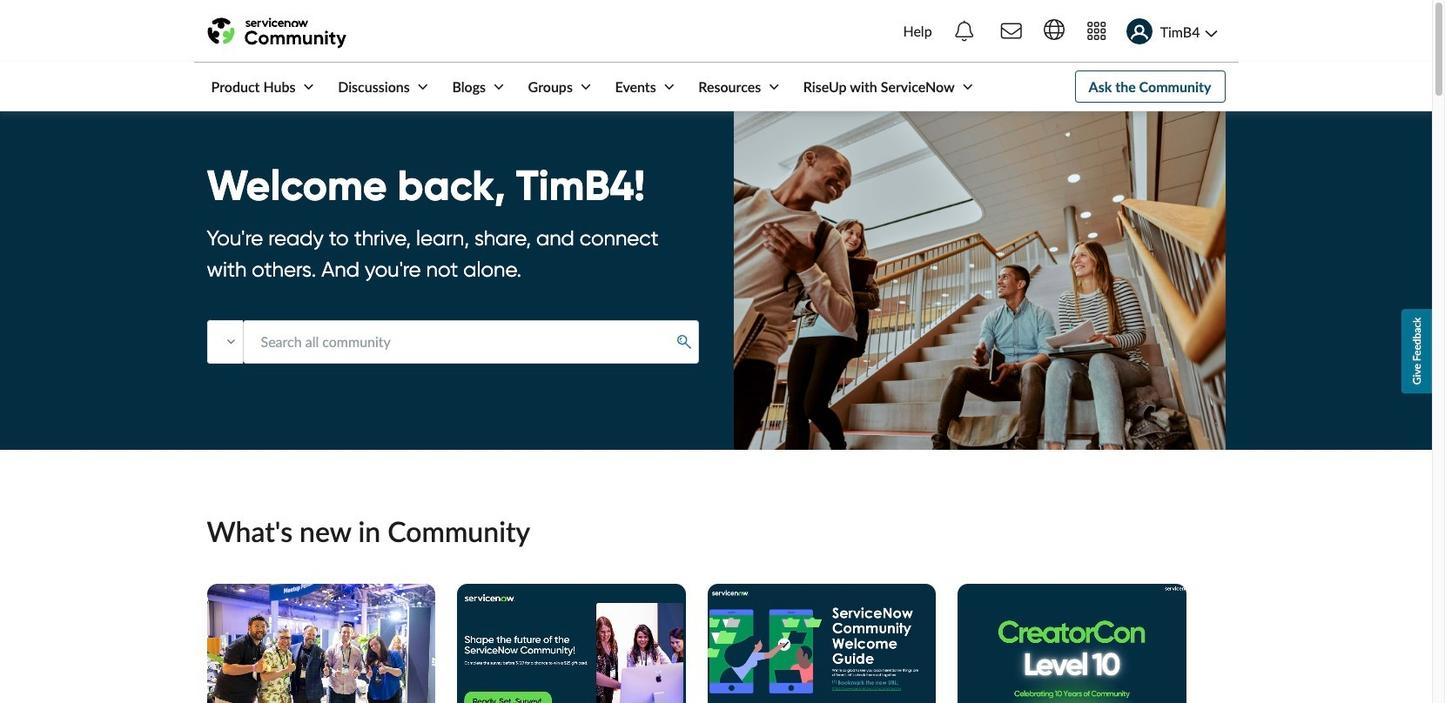 Task type: locate. For each thing, give the bounding box(es) containing it.
language selector image
[[1043, 20, 1064, 40]]

help shape the future of servicenow community – take our survey! image
[[457, 584, 686, 703]]

None submit
[[671, 329, 698, 355]]

the creatorcon community hub is open! image
[[207, 584, 435, 703]]

menu bar
[[194, 63, 977, 111]]



Task type: describe. For each thing, give the bounding box(es) containing it.
welcome to our servicenow community! image
[[707, 584, 936, 703]]

timb4 image
[[1126, 19, 1152, 45]]

creatorcon has reached level 10! celebrate 10 years, share your memories, and win! image
[[958, 584, 1186, 703]]

Search text field
[[242, 321, 699, 364]]



Task type: vqa. For each thing, say whether or not it's contained in the screenshot.
menu bar
yes



